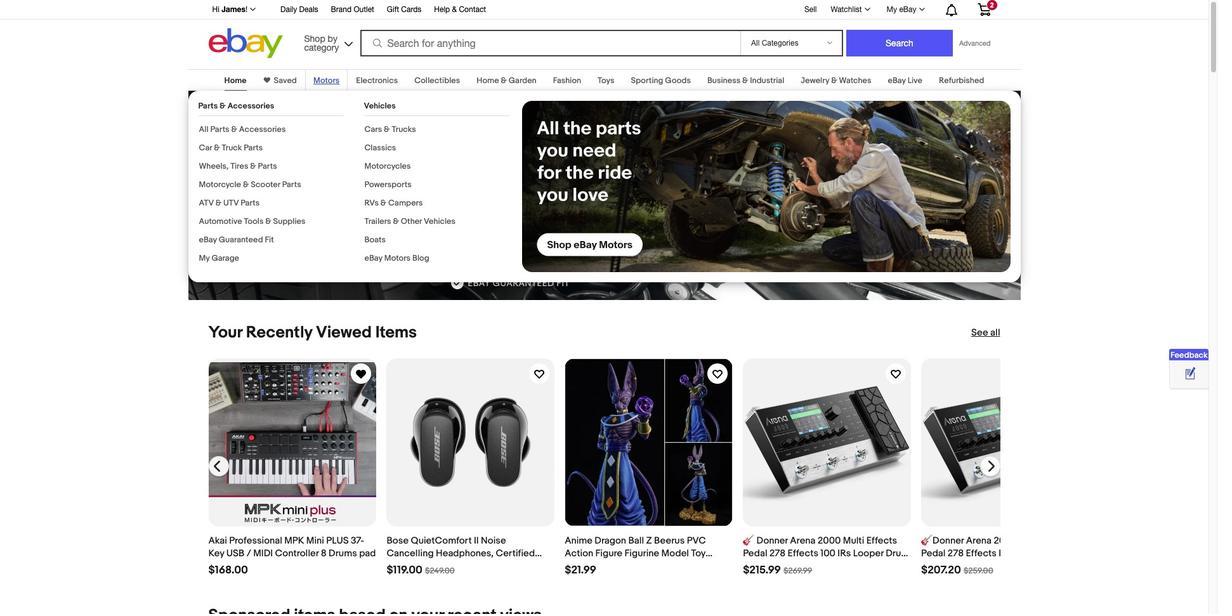 Task type: locate. For each thing, give the bounding box(es) containing it.
your recently viewed items
[[208, 323, 417, 343]]

tires
[[230, 161, 248, 171]]

1 drum from the left
[[886, 547, 909, 559]]

1 vertical spatial my
[[199, 253, 210, 263]]

0 horizontal spatial 278
[[769, 547, 786, 559]]

my right watchlist link
[[887, 5, 897, 14]]

1 multi from the left
[[843, 535, 864, 547]]

1 horizontal spatial my
[[887, 5, 897, 14]]

ebay down boats
[[364, 253, 382, 263]]

car & truck parts link
[[199, 143, 263, 153]]

1 horizontal spatial drum
[[1031, 547, 1055, 559]]

struts,
[[274, 165, 307, 179]]

1 horizontal spatial shop
[[304, 33, 325, 43]]

shop inside shop by category
[[304, 33, 325, 43]]

live
[[908, 75, 922, 86]]

quietcomfort
[[411, 535, 472, 547]]

my inside account navigation
[[887, 5, 897, 14]]

2 multi from the left
[[1019, 535, 1040, 547]]

& down the shocks,
[[243, 180, 249, 190]]

2000
[[818, 535, 841, 547], [994, 535, 1017, 547]]

my for my garage
[[199, 253, 210, 263]]

utv
[[223, 198, 239, 208]]

parts right all
[[210, 124, 229, 134]]

& for parts & accessories
[[220, 101, 226, 111]]

ebay live link
[[888, 75, 922, 86]]

278 up |
[[948, 547, 964, 559]]

& for car & truck parts
[[214, 143, 220, 153]]

ebay for ebay guaranteed fit
[[199, 235, 217, 245]]

& right car
[[214, 143, 220, 153]]

help
[[434, 5, 450, 14]]

& right rvs
[[381, 198, 386, 208]]

motors inside vehicles element
[[384, 253, 411, 263]]

1 vertical spatial shop
[[220, 216, 245, 229]]

multi inside 🎸donner arena 2000 multi effects pedal 278 effects looper drum machine | refurb
[[1019, 535, 1040, 547]]

sell link
[[799, 5, 822, 14]]

boats link
[[364, 235, 386, 245]]

1 home from the left
[[224, 75, 246, 86]]

1 vertical spatial refurbished
[[387, 560, 440, 572]]

all
[[199, 124, 209, 134]]

& right business
[[742, 75, 748, 86]]

cars & trucks
[[364, 124, 416, 134]]

garage
[[212, 253, 239, 263]]

2 home from the left
[[477, 75, 499, 86]]

anime
[[565, 535, 593, 547]]

0 horizontal spatial machine
[[743, 560, 780, 572]]

ride's
[[208, 130, 269, 160]]

home for home & garden
[[477, 75, 499, 86]]

all
[[990, 327, 1000, 339]]

shop up ebay guaranteed fit link
[[220, 216, 245, 229]]

& left garden
[[501, 75, 507, 86]]

home left garden
[[477, 75, 499, 86]]

$21.99 text field
[[565, 564, 596, 577]]

1 horizontal spatial machine
[[921, 560, 958, 572]]

ebay guaranteed fit
[[199, 235, 274, 245]]

1 horizontal spatial multi
[[1019, 535, 1040, 547]]

& right jewelry
[[831, 75, 837, 86]]

figure
[[595, 547, 622, 559]]

& right help
[[452, 5, 457, 14]]

0 vertical spatial my
[[887, 5, 897, 14]]

motorcycles link
[[364, 161, 411, 171]]

2 looper from the left
[[999, 547, 1029, 559]]

parts for scooter
[[282, 180, 301, 190]]

vehicles right other
[[424, 216, 456, 226]]

1 278 from the left
[[769, 547, 786, 559]]

shop left by
[[304, 33, 325, 43]]

& inside account navigation
[[452, 5, 457, 14]]

pedal inside 🎸donner arena 2000 multi effects pedal 278 effects looper drum machine | refurb
[[921, 547, 946, 559]]

2000 inside 🎸donner arena 2000 multi effects pedal 278 effects looper drum machine | refurb
[[994, 535, 1017, 547]]

looper inside 🎸donner arena 2000 multi effects pedal 278 effects looper drum machine | refurb
[[999, 547, 1029, 559]]

drum inside the 🎸 donner arena 2000 multi effects pedal 278 effects 100 irs looper drum machine
[[886, 547, 909, 559]]

0 horizontal spatial looper
[[853, 547, 884, 559]]

my for my ebay
[[887, 5, 897, 14]]

parts up all
[[198, 101, 218, 111]]

1 horizontal spatial refurbished
[[939, 75, 984, 86]]

my inside parts & accessories 'element'
[[199, 253, 210, 263]]

atv & utv parts link
[[199, 198, 260, 208]]

1 machine from the left
[[743, 560, 780, 572]]

1 horizontal spatial arena
[[966, 535, 992, 547]]

1 pedal from the left
[[743, 547, 767, 559]]

drum
[[886, 547, 909, 559], [1031, 547, 1055, 559]]

motors
[[313, 75, 340, 86], [384, 253, 411, 263]]

campers
[[388, 198, 423, 208]]

& for cars & trucks
[[384, 124, 390, 134]]

mini
[[306, 535, 324, 547]]

guaranteed
[[219, 235, 263, 245]]

0 horizontal spatial 2000
[[818, 535, 841, 547]]

1 horizontal spatial pedal
[[921, 547, 946, 559]]

cancelling
[[387, 547, 434, 559]]

& right atv
[[215, 198, 221, 208]]

motors down category
[[313, 75, 340, 86]]

parts & accessories element
[[198, 101, 344, 272]]

None submit
[[846, 30, 953, 56]]

2 278 from the left
[[948, 547, 964, 559]]

278 down donner
[[769, 547, 786, 559]]

machine down donner
[[743, 560, 780, 572]]

machine inside 🎸donner arena 2000 multi effects pedal 278 effects looper drum machine | refurb
[[921, 560, 958, 572]]

drum inside 🎸donner arena 2000 multi effects pedal 278 effects looper drum machine | refurb
[[1031, 547, 1055, 559]]

pedal down 🎸donner
[[921, 547, 946, 559]]

more.
[[208, 179, 239, 193]]

accessories down parts & accessories
[[239, 124, 286, 134]]

0 horizontal spatial drum
[[886, 547, 909, 559]]

&
[[452, 5, 457, 14], [501, 75, 507, 86], [742, 75, 748, 86], [831, 75, 837, 86], [220, 101, 226, 111], [231, 124, 237, 134], [384, 124, 390, 134], [214, 143, 220, 153], [250, 161, 256, 171], [243, 180, 249, 190], [215, 198, 221, 208], [381, 198, 386, 208], [265, 216, 271, 226], [393, 216, 399, 226]]

278
[[769, 547, 786, 559], [948, 547, 964, 559]]

business
[[707, 75, 740, 86]]

automotive tools & supplies
[[199, 216, 306, 226]]

machine left |
[[921, 560, 958, 572]]

parts for truck
[[244, 143, 263, 153]]

looper inside the 🎸 donner arena 2000 multi effects pedal 278 effects 100 irs looper drum machine
[[853, 547, 884, 559]]

accessories up all parts & accessories link
[[228, 101, 274, 111]]

ebay inside vehicles element
[[364, 253, 382, 263]]

2 machine from the left
[[921, 560, 958, 572]]

& right cars
[[384, 124, 390, 134]]

parts & accessories
[[198, 101, 274, 111]]

parts down struts,
[[282, 180, 301, 190]]

bose quietcomfort ii noise cancelling headphones, certified refurbished
[[387, 535, 535, 572]]

$207.20 $259.00
[[921, 564, 993, 577]]

0 horizontal spatial shop
[[220, 216, 245, 229]]

& for help & contact
[[452, 5, 457, 14]]

my left the garage
[[199, 253, 210, 263]]

1 vertical spatial motors
[[384, 253, 411, 263]]

blog
[[412, 253, 429, 263]]

arena inside the 🎸 donner arena 2000 multi effects pedal 278 effects 100 irs looper drum machine
[[790, 535, 816, 547]]

all parts & accessories link
[[199, 124, 286, 134]]

gift cards link
[[387, 3, 421, 17]]

wheels, tires & parts
[[199, 161, 277, 171]]

ebay left live
[[888, 75, 906, 86]]

& up truck
[[231, 124, 237, 134]]

ebay right watchlist link
[[899, 5, 916, 14]]

brand outlet link
[[331, 3, 374, 17]]

help & contact
[[434, 5, 486, 14]]

parts up scooter
[[258, 161, 277, 171]]

1 looper from the left
[[853, 547, 884, 559]]

ebay inside parts & accessories 'element'
[[199, 235, 217, 245]]

parts for &
[[258, 161, 277, 171]]

shop for shop by category
[[304, 33, 325, 43]]

1 horizontal spatial looper
[[999, 547, 1029, 559]]

car & truck parts
[[199, 143, 263, 153]]

1 2000 from the left
[[818, 535, 841, 547]]

parts down all parts & accessories
[[244, 143, 263, 153]]

previous price $259.00 text field
[[964, 566, 993, 576]]

arena up 'previous price $269.99' text field
[[790, 535, 816, 547]]

parts for utv
[[241, 198, 260, 208]]

0 horizontal spatial multi
[[843, 535, 864, 547]]

home up parts & accessories
[[224, 75, 246, 86]]

daily
[[280, 5, 297, 14]]

2 pedal from the left
[[921, 547, 946, 559]]

shop for shop now
[[220, 216, 245, 229]]

0 vertical spatial motors
[[313, 75, 340, 86]]

outlet
[[354, 5, 374, 14]]

refurbished down "cancelling"
[[387, 560, 440, 572]]

1 horizontal spatial motors
[[384, 253, 411, 263]]

your
[[305, 100, 354, 130]]

refurbished down the advanced link
[[939, 75, 984, 86]]

hi james !
[[212, 4, 247, 14]]

rvs & campers link
[[364, 198, 423, 208]]

ebay up my garage link at the left of page
[[199, 235, 217, 245]]

2 arena from the left
[[966, 535, 992, 547]]

$119.00
[[387, 564, 422, 577]]

0 horizontal spatial home
[[224, 75, 246, 86]]

ball
[[628, 535, 644, 547]]

cars & trucks link
[[364, 124, 416, 134]]

0 horizontal spatial refurbished
[[387, 560, 440, 572]]

sell
[[804, 5, 817, 14]]

1 vertical spatial accessories
[[239, 124, 286, 134]]

& up all parts & accessories link
[[220, 101, 226, 111]]

parts down motorcycle & scooter parts
[[241, 198, 260, 208]]

arena up refurb
[[966, 535, 992, 547]]

drums
[[329, 547, 357, 559]]

ebay motors blog
[[364, 253, 429, 263]]

2 2000 from the left
[[994, 535, 1017, 547]]

& for rvs & campers
[[381, 198, 386, 208]]

pedal down 🎸
[[743, 547, 767, 559]]

a person in a gray shirt and navy blue jeans is sitting below a black car that's lifted slightly above him, and is working on the wheel area with the tire removed. there are plants and grass in the background. image
[[522, 101, 1010, 272]]

$168.00 text field
[[208, 564, 248, 577]]

1 horizontal spatial vehicles
[[424, 216, 456, 226]]

automotive tools & supplies link
[[199, 216, 306, 226]]

refurbished link
[[939, 75, 984, 86]]

vehicles up cars
[[364, 101, 396, 111]]

1 horizontal spatial 278
[[948, 547, 964, 559]]

& left other
[[393, 216, 399, 226]]

see all link
[[971, 327, 1000, 339]]

daily deals link
[[280, 3, 318, 17]]

0 vertical spatial vehicles
[[364, 101, 396, 111]]

deals
[[299, 5, 318, 14]]

0 horizontal spatial pedal
[[743, 547, 767, 559]]

arena
[[790, 535, 816, 547], [966, 535, 992, 547]]

control
[[310, 165, 347, 179]]

0 vertical spatial shop
[[304, 33, 325, 43]]

0 horizontal spatial my
[[199, 253, 210, 263]]

daily deals
[[280, 5, 318, 14]]

0 horizontal spatial motors
[[313, 75, 340, 86]]

usb
[[226, 547, 244, 559]]

arena inside 🎸donner arena 2000 multi effects pedal 278 effects looper drum machine | refurb
[[966, 535, 992, 547]]

1 arena from the left
[[790, 535, 816, 547]]

motors left blog on the left of the page
[[384, 253, 411, 263]]

2 drum from the left
[[1031, 547, 1055, 559]]

shop inside improve your ride's handling main content
[[220, 216, 245, 229]]

ebay
[[899, 5, 916, 14], [888, 75, 906, 86], [199, 235, 217, 245], [364, 253, 382, 263]]

Search for anything text field
[[362, 31, 738, 55]]

pvc
[[687, 535, 706, 547]]

0 horizontal spatial arena
[[790, 535, 816, 547]]

1 horizontal spatial home
[[477, 75, 499, 86]]

fashion
[[553, 75, 581, 86]]

shocks,
[[231, 165, 272, 179]]

akai
[[208, 535, 227, 547]]

other
[[401, 216, 422, 226]]

automotive
[[199, 216, 242, 226]]

1 horizontal spatial 2000
[[994, 535, 1017, 547]]

midi
[[253, 547, 273, 559]]

see all
[[971, 327, 1000, 339]]

saved link
[[270, 75, 297, 86]]



Task type: vqa. For each thing, say whether or not it's contained in the screenshot.
"wheels, tires & parts" at the left
yes



Task type: describe. For each thing, give the bounding box(es) containing it.
$215.99 text field
[[743, 564, 781, 577]]

& for atv & utv parts
[[215, 198, 221, 208]]

$119.00 text field
[[387, 564, 422, 577]]

plus
[[326, 535, 349, 547]]

shop by category banner
[[205, 0, 1000, 62]]

pad
[[359, 547, 376, 559]]

🎸donner arena 2000 multi effects pedal 278 effects looper drum machine | refurb
[[921, 535, 1073, 572]]

none submit inside the shop by category banner
[[846, 30, 953, 56]]

powersports link
[[364, 180, 412, 190]]

industrial
[[750, 75, 784, 86]]

viewed
[[316, 323, 372, 343]]

with
[[595, 560, 615, 572]]

& for business & industrial
[[742, 75, 748, 86]]

dragon
[[595, 535, 626, 547]]

0 vertical spatial refurbished
[[939, 75, 984, 86]]

$207.20
[[921, 564, 961, 577]]

fashion link
[[553, 75, 581, 86]]

classics link
[[364, 143, 396, 153]]

collectibles
[[414, 75, 460, 86]]

brand
[[331, 5, 351, 14]]

$21.99
[[565, 564, 596, 577]]

my garage link
[[199, 253, 239, 263]]

home & garden
[[477, 75, 536, 86]]

!
[[245, 5, 247, 14]]

classics
[[364, 143, 396, 153]]

🎸
[[743, 535, 754, 547]]

controller
[[275, 547, 319, 559]]

2
[[990, 1, 994, 9]]

ebay motors blog link
[[364, 253, 429, 263]]

recently
[[246, 323, 312, 343]]

and
[[381, 165, 401, 179]]

0 vertical spatial accessories
[[228, 101, 274, 111]]

saved
[[274, 75, 297, 86]]

ebay inside the my ebay link
[[899, 5, 916, 14]]

handling
[[274, 130, 372, 160]]

278 inside 🎸donner arena 2000 multi effects pedal 278 effects looper drum machine | refurb
[[948, 547, 964, 559]]

toys link
[[598, 75, 614, 86]]

home & garden link
[[477, 75, 536, 86]]

37-
[[351, 535, 364, 547]]

akai professional mpk mini plus 37- key usb / midi controller 8 drums pad $168.00
[[208, 535, 376, 577]]

statue
[[565, 560, 593, 572]]

box
[[617, 560, 633, 572]]

rvs
[[364, 198, 379, 208]]

anime dragon ball z beerus pvc action figure figurine model toy statue with box
[[565, 535, 706, 572]]

boats
[[364, 235, 386, 245]]

2000 inside the 🎸 donner arena 2000 multi effects pedal 278 effects 100 irs looper drum machine
[[818, 535, 841, 547]]

ebay for ebay motors blog
[[364, 253, 382, 263]]

brand outlet
[[331, 5, 374, 14]]

gift cards
[[387, 5, 421, 14]]

& for trailers & other vehicles
[[393, 216, 399, 226]]

my ebay
[[887, 5, 916, 14]]

by
[[328, 33, 337, 43]]

mpk
[[284, 535, 304, 547]]

z
[[646, 535, 652, 547]]

1 vertical spatial vehicles
[[424, 216, 456, 226]]

$215.99 $269.99
[[743, 564, 812, 577]]

& for motorcycle & scooter parts
[[243, 180, 249, 190]]

certified
[[496, 547, 535, 559]]

278 inside the 🎸 donner arena 2000 multi effects pedal 278 effects 100 irs looper drum machine
[[769, 547, 786, 559]]

collectibles link
[[414, 75, 460, 86]]

car
[[199, 143, 212, 153]]

motorcycle
[[199, 180, 241, 190]]

& for home & garden
[[501, 75, 507, 86]]

previous price $249.00 text field
[[425, 566, 455, 576]]

motorcycle & scooter parts link
[[199, 180, 301, 190]]

0 horizontal spatial vehicles
[[364, 101, 396, 111]]

electronics link
[[356, 75, 398, 86]]

$119.00 $249.00
[[387, 564, 455, 577]]

$207.20 text field
[[921, 564, 961, 577]]

pedal inside the 🎸 donner arena 2000 multi effects pedal 278 effects 100 irs looper drum machine
[[743, 547, 767, 559]]

trailers
[[364, 216, 391, 226]]

ebay guaranteed fit link
[[199, 235, 274, 245]]

vehicles element
[[364, 101, 509, 272]]

arms,
[[350, 165, 379, 179]]

account navigation
[[205, 0, 1000, 20]]

headphones,
[[436, 547, 494, 559]]

category
[[304, 42, 339, 52]]

get
[[208, 165, 229, 179]]

sporting goods
[[631, 75, 691, 86]]

& right tires
[[250, 161, 256, 171]]

irs
[[838, 547, 851, 559]]

help & contact link
[[434, 3, 486, 17]]

trucks
[[392, 124, 416, 134]]

figurine
[[625, 547, 659, 559]]

beerus
[[654, 535, 685, 547]]

items
[[375, 323, 417, 343]]

home for home
[[224, 75, 246, 86]]

$269.99
[[784, 566, 812, 576]]

refurb
[[964, 560, 993, 572]]

improve your ride's handling main content
[[0, 62, 1209, 614]]

contact
[[459, 5, 486, 14]]

& right tools
[[265, 216, 271, 226]]

scooter
[[251, 180, 280, 190]]

trailers & other vehicles link
[[364, 216, 456, 226]]

tools
[[244, 216, 264, 226]]

motors link
[[313, 75, 340, 86]]

& for jewelry & watches
[[831, 75, 837, 86]]

multi inside the 🎸 donner arena 2000 multi effects pedal 278 effects 100 irs looper drum machine
[[843, 535, 864, 547]]

ebay for ebay live
[[888, 75, 906, 86]]

$168.00
[[208, 564, 248, 577]]

refurbished inside bose quietcomfort ii noise cancelling headphones, certified refurbished
[[387, 560, 440, 572]]

sporting
[[631, 75, 663, 86]]

sporting goods link
[[631, 75, 691, 86]]

my garage
[[199, 253, 239, 263]]

previous price $269.99 text field
[[784, 566, 812, 576]]

watchlist
[[831, 5, 862, 14]]

hi
[[212, 5, 219, 14]]

$259.00
[[964, 566, 993, 576]]

jewelry & watches
[[801, 75, 871, 86]]

model
[[661, 547, 689, 559]]

rvs & campers
[[364, 198, 423, 208]]

machine inside the 🎸 donner arena 2000 multi effects pedal 278 effects 100 irs looper drum machine
[[743, 560, 780, 572]]



